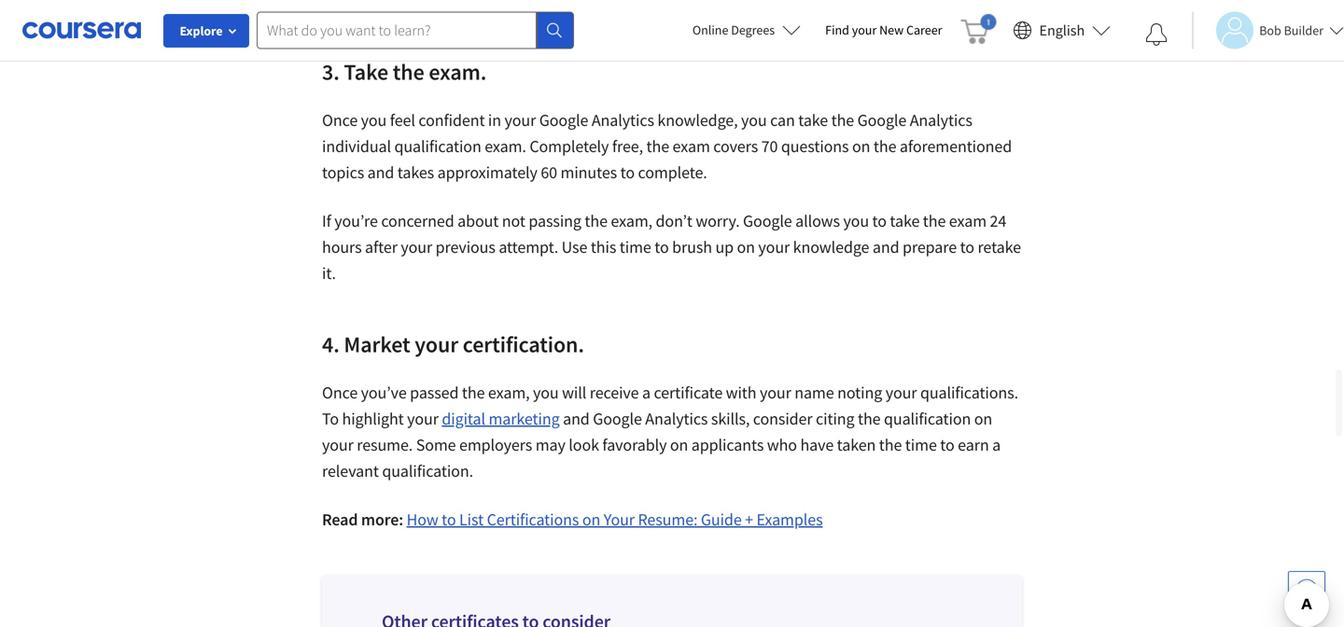 Task type: describe. For each thing, give the bounding box(es) containing it.
english button
[[1006, 0, 1119, 61]]

if you're concerned about not passing the exam, don't worry. google allows you to take the exam 24 hours after your previous attempt. use this time to brush up on your knowledge and prepare to retake it.
[[322, 211, 1022, 284]]

relevant
[[322, 461, 379, 482]]

prepare
[[903, 237, 957, 258]]

the inside once you've passed the exam, you will receive a certificate with your name noting your qualifications. to highlight your
[[462, 382, 485, 403]]

digital
[[442, 409, 486, 430]]

your right the noting
[[886, 382, 918, 403]]

with
[[726, 382, 757, 403]]

the right taken
[[880, 435, 902, 456]]

analytics up aforementioned
[[910, 110, 973, 131]]

to inside and google analytics skills, consider citing the qualification on your resume. some employers may look favorably on applicants who have taken the time to earn a relevant qualification.
[[941, 435, 955, 456]]

the up complete.
[[647, 136, 670, 157]]

3.
[[322, 58, 340, 86]]

time inside if you're concerned about not passing the exam, don't worry. google allows you to take the exam 24 hours after your previous attempt. use this time to brush up on your knowledge and prepare to retake it.
[[620, 237, 652, 258]]

previous
[[436, 237, 496, 258]]

more:
[[361, 509, 404, 530]]

What do you want to learn? text field
[[257, 12, 537, 49]]

once you've passed the exam, you will receive a certificate with your name noting your qualifications. to highlight your
[[322, 382, 1019, 430]]

resume.
[[357, 435, 413, 456]]

on inside if you're concerned about not passing the exam, don't worry. google allows you to take the exam 24 hours after your previous attempt. use this time to brush up on your knowledge and prepare to retake it.
[[737, 237, 755, 258]]

certification.
[[463, 331, 585, 359]]

analytics inside and google analytics skills, consider citing the qualification on your resume. some employers may look favorably on applicants who have taken the time to earn a relevant qualification.
[[646, 409, 708, 430]]

time inside and google analytics skills, consider citing the qualification on your resume. some employers may look favorably on applicants who have taken the time to earn a relevant qualification.
[[906, 435, 937, 456]]

qualification inside and google analytics skills, consider citing the qualification on your resume. some employers may look favorably on applicants who have taken the time to earn a relevant qualification.
[[884, 409, 971, 430]]

passing
[[529, 211, 582, 232]]

your inside once you feel confident in your google analytics knowledge, you can take the google analytics individual qualification exam. completely free, the exam covers 70 questions on the aforementioned topics and takes approximately 60 minutes to complete.
[[505, 110, 536, 131]]

qualification inside once you feel confident in your google analytics knowledge, you can take the google analytics individual qualification exam. completely free, the exam covers 70 questions on the aforementioned topics and takes approximately 60 minutes to complete.
[[395, 136, 482, 157]]

passed
[[410, 382, 459, 403]]

on up 'earn'
[[975, 409, 993, 430]]

exam, inside once you've passed the exam, you will receive a certificate with your name noting your qualifications. to highlight your
[[488, 382, 530, 403]]

the up this
[[585, 211, 608, 232]]

analytics up free,
[[592, 110, 655, 131]]

concerned
[[381, 211, 454, 232]]

if
[[322, 211, 331, 232]]

consider
[[753, 409, 813, 430]]

brush
[[673, 237, 713, 258]]

knowledge,
[[658, 110, 738, 131]]

retake
[[978, 237, 1022, 258]]

questions
[[782, 136, 849, 157]]

market
[[344, 331, 411, 359]]

complete.
[[638, 162, 708, 183]]

confident
[[419, 110, 485, 131]]

approximately
[[438, 162, 538, 183]]

examples
[[757, 509, 823, 530]]

help center image
[[1296, 579, 1319, 601]]

noting
[[838, 382, 883, 403]]

completely
[[530, 136, 609, 157]]

find your new career
[[826, 21, 943, 38]]

shopping cart: 1 item image
[[962, 14, 997, 44]]

exam, inside if you're concerned about not passing the exam, don't worry. google allows you to take the exam 24 hours after your previous attempt. use this time to brush up on your knowledge and prepare to retake it.
[[611, 211, 653, 232]]

don't
[[656, 211, 693, 232]]

to right allows
[[873, 211, 887, 232]]

free,
[[613, 136, 643, 157]]

digital marketing link
[[442, 409, 560, 430]]

attempt.
[[499, 237, 559, 258]]

and inside once you feel confident in your google analytics knowledge, you can take the google analytics individual qualification exam. completely free, the exam covers 70 questions on the aforementioned topics and takes approximately 60 minutes to complete.
[[368, 162, 394, 183]]

hours
[[322, 237, 362, 258]]

find your new career link
[[816, 19, 952, 42]]

resume:
[[638, 509, 698, 530]]

your down passed
[[407, 409, 439, 430]]

google up aforementioned
[[858, 110, 907, 131]]

topics
[[322, 162, 364, 183]]

your inside 'link'
[[852, 21, 877, 38]]

how to list certifications on your resume: guide + examples link
[[407, 509, 823, 530]]

24
[[990, 211, 1007, 232]]

exam inside once you feel confident in your google analytics knowledge, you can take the google analytics individual qualification exam. completely free, the exam covers 70 questions on the aforementioned topics and takes approximately 60 minutes to complete.
[[673, 136, 711, 157]]

who
[[767, 435, 798, 456]]

read
[[322, 509, 358, 530]]

online
[[693, 21, 729, 38]]

list
[[460, 509, 484, 530]]

look
[[569, 435, 600, 456]]

worry.
[[696, 211, 740, 232]]

you've
[[361, 382, 407, 403]]

can
[[771, 110, 795, 131]]

bob builder
[[1260, 22, 1324, 39]]

your down "concerned"
[[401, 237, 433, 258]]

marketing
[[489, 409, 560, 430]]

70
[[762, 136, 778, 157]]

4. market your certification.
[[322, 331, 585, 359]]

you're
[[335, 211, 378, 232]]

to left retake
[[961, 237, 975, 258]]

to down don't
[[655, 237, 669, 258]]

read more: how to list certifications on your resume: guide + examples
[[322, 509, 823, 530]]

a inside and google analytics skills, consider citing the qualification on your resume. some employers may look favorably on applicants who have taken the time to earn a relevant qualification.
[[993, 435, 1001, 456]]

and inside if you're concerned about not passing the exam, don't worry. google allows you to take the exam 24 hours after your previous attempt. use this time to brush up on your knowledge and prepare to retake it.
[[873, 237, 900, 258]]

allows
[[796, 211, 840, 232]]

highlight
[[342, 409, 404, 430]]

builder
[[1285, 22, 1324, 39]]



Task type: vqa. For each thing, say whether or not it's contained in the screenshot.
COURSERA STAFF image on the bottom left of the page
no



Task type: locate. For each thing, give the bounding box(es) containing it.
a right 'earn'
[[993, 435, 1001, 456]]

individual
[[322, 136, 391, 157]]

up
[[716, 237, 734, 258]]

this
[[591, 237, 617, 258]]

will
[[562, 382, 587, 403]]

google inside if you're concerned about not passing the exam, don't worry. google allows you to take the exam 24 hours after your previous attempt. use this time to brush up on your knowledge and prepare to retake it.
[[743, 211, 793, 232]]

0 horizontal spatial exam
[[673, 136, 711, 157]]

to left list
[[442, 509, 456, 530]]

applicants
[[692, 435, 764, 456]]

to
[[621, 162, 635, 183], [873, 211, 887, 232], [655, 237, 669, 258], [961, 237, 975, 258], [941, 435, 955, 456], [442, 509, 456, 530]]

to inside once you feel confident in your google analytics knowledge, you can take the google analytics individual qualification exam. completely free, the exam covers 70 questions on the aforementioned topics and takes approximately 60 minutes to complete.
[[621, 162, 635, 183]]

and left prepare
[[873, 237, 900, 258]]

exam. down in
[[485, 136, 527, 157]]

knowledge
[[794, 237, 870, 258]]

name
[[795, 382, 835, 403]]

the right the take
[[393, 58, 425, 86]]

it.
[[322, 263, 336, 284]]

qualifications.
[[921, 382, 1019, 403]]

None search field
[[257, 12, 574, 49]]

qualification
[[395, 136, 482, 157], [884, 409, 971, 430]]

your inside and google analytics skills, consider citing the qualification on your resume. some employers may look favorably on applicants who have taken the time to earn a relevant qualification.
[[322, 435, 354, 456]]

use
[[562, 237, 588, 258]]

the down the noting
[[858, 409, 881, 430]]

and google analytics skills, consider citing the qualification on your resume. some employers may look favorably on applicants who have taken the time to earn a relevant qualification.
[[322, 409, 1001, 482]]

may
[[536, 435, 566, 456]]

online degrees
[[693, 21, 775, 38]]

0 vertical spatial take
[[799, 110, 829, 131]]

on right questions
[[853, 136, 871, 157]]

exam inside if you're concerned about not passing the exam, don't worry. google allows you to take the exam 24 hours after your previous attempt. use this time to brush up on your knowledge and prepare to retake it.
[[950, 211, 987, 232]]

1 vertical spatial take
[[890, 211, 920, 232]]

1 vertical spatial and
[[873, 237, 900, 258]]

your right in
[[505, 110, 536, 131]]

0 vertical spatial a
[[643, 382, 651, 403]]

qualification down confident
[[395, 136, 482, 157]]

0 horizontal spatial a
[[643, 382, 651, 403]]

once up individual
[[322, 110, 358, 131]]

your up passed
[[415, 331, 459, 359]]

after
[[365, 237, 398, 258]]

how
[[407, 509, 439, 530]]

take up prepare
[[890, 211, 920, 232]]

exam left 24
[[950, 211, 987, 232]]

not
[[502, 211, 526, 232]]

on left your
[[583, 509, 601, 530]]

take
[[799, 110, 829, 131], [890, 211, 920, 232]]

a inside once you've passed the exam, you will receive a certificate with your name noting your qualifications. to highlight your
[[643, 382, 651, 403]]

analytics down certificate
[[646, 409, 708, 430]]

your
[[604, 509, 635, 530]]

once inside once you've passed the exam, you will receive a certificate with your name noting your qualifications. to highlight your
[[322, 382, 358, 403]]

qualification.
[[382, 461, 473, 482]]

your
[[852, 21, 877, 38], [505, 110, 536, 131], [401, 237, 433, 258], [759, 237, 790, 258], [415, 331, 459, 359], [760, 382, 792, 403], [886, 382, 918, 403], [407, 409, 439, 430], [322, 435, 354, 456]]

new
[[880, 21, 904, 38]]

and down will at the bottom of page
[[563, 409, 590, 430]]

and left takes
[[368, 162, 394, 183]]

take inside if you're concerned about not passing the exam, don't worry. google allows you to take the exam 24 hours after your previous attempt. use this time to brush up on your knowledge and prepare to retake it.
[[890, 211, 920, 232]]

show notifications image
[[1146, 23, 1169, 46]]

0 vertical spatial exam
[[673, 136, 711, 157]]

0 vertical spatial once
[[322, 110, 358, 131]]

you up knowledge
[[844, 211, 870, 232]]

to
[[322, 409, 339, 430]]

once inside once you feel confident in your google analytics knowledge, you can take the google analytics individual qualification exam. completely free, the exam covers 70 questions on the aforementioned topics and takes approximately 60 minutes to complete.
[[322, 110, 358, 131]]

1 vertical spatial qualification
[[884, 409, 971, 430]]

covers
[[714, 136, 758, 157]]

1 vertical spatial time
[[906, 435, 937, 456]]

coursera image
[[22, 15, 141, 45]]

0 horizontal spatial and
[[368, 162, 394, 183]]

on
[[853, 136, 871, 157], [737, 237, 755, 258], [975, 409, 993, 430], [670, 435, 689, 456], [583, 509, 601, 530]]

1 horizontal spatial take
[[890, 211, 920, 232]]

the up questions
[[832, 110, 855, 131]]

1 horizontal spatial exam,
[[611, 211, 653, 232]]

exam, up the digital marketing
[[488, 382, 530, 403]]

explore button
[[163, 14, 249, 48]]

qualification down qualifications.
[[884, 409, 971, 430]]

certifications
[[487, 509, 579, 530]]

0 vertical spatial qualification
[[395, 136, 482, 157]]

0 horizontal spatial exam,
[[488, 382, 530, 403]]

once for once you've passed the exam, you will receive a certificate with your name noting your qualifications. to highlight your
[[322, 382, 358, 403]]

minutes
[[561, 162, 617, 183]]

take
[[344, 58, 389, 86]]

0 vertical spatial and
[[368, 162, 394, 183]]

time left 'earn'
[[906, 435, 937, 456]]

citing
[[816, 409, 855, 430]]

degrees
[[731, 21, 775, 38]]

google right "worry."
[[743, 211, 793, 232]]

exam.
[[429, 58, 487, 86], [485, 136, 527, 157]]

you inside if you're concerned about not passing the exam, don't worry. google allows you to take the exam 24 hours after your previous attempt. use this time to brush up on your knowledge and prepare to retake it.
[[844, 211, 870, 232]]

0 horizontal spatial take
[[799, 110, 829, 131]]

to left 'earn'
[[941, 435, 955, 456]]

exam down knowledge,
[[673, 136, 711, 157]]

1 vertical spatial exam,
[[488, 382, 530, 403]]

once you feel confident in your google analytics knowledge, you can take the google analytics individual qualification exam. completely free, the exam covers 70 questions on the aforementioned topics and takes approximately 60 minutes to complete.
[[322, 110, 1013, 183]]

skills,
[[712, 409, 750, 430]]

1 horizontal spatial a
[[993, 435, 1001, 456]]

on down once you've passed the exam, you will receive a certificate with your name noting your qualifications. to highlight your
[[670, 435, 689, 456]]

60
[[541, 162, 558, 183]]

you inside once you've passed the exam, you will receive a certificate with your name noting your qualifications. to highlight your
[[533, 382, 559, 403]]

employers
[[459, 435, 533, 456]]

online degrees button
[[678, 9, 816, 50]]

0 horizontal spatial qualification
[[395, 136, 482, 157]]

you left will at the bottom of page
[[533, 382, 559, 403]]

your right find
[[852, 21, 877, 38]]

1 vertical spatial once
[[322, 382, 358, 403]]

1 vertical spatial exam
[[950, 211, 987, 232]]

once
[[322, 110, 358, 131], [322, 382, 358, 403]]

explore
[[180, 22, 223, 39]]

english
[[1040, 21, 1085, 40]]

0 vertical spatial exam.
[[429, 58, 487, 86]]

in
[[488, 110, 502, 131]]

feel
[[390, 110, 415, 131]]

about
[[458, 211, 499, 232]]

take up questions
[[799, 110, 829, 131]]

the up prepare
[[923, 211, 946, 232]]

takes
[[398, 162, 434, 183]]

the
[[393, 58, 425, 86], [832, 110, 855, 131], [647, 136, 670, 157], [874, 136, 897, 157], [585, 211, 608, 232], [923, 211, 946, 232], [462, 382, 485, 403], [858, 409, 881, 430], [880, 435, 902, 456]]

0 vertical spatial time
[[620, 237, 652, 258]]

google up the completely
[[540, 110, 589, 131]]

4.
[[322, 331, 340, 359]]

digital marketing
[[442, 409, 560, 430]]

once for once you feel confident in your google analytics knowledge, you can take the google analytics individual qualification exam. completely free, the exam covers 70 questions on the aforementioned topics and takes approximately 60 minutes to complete.
[[322, 110, 358, 131]]

your right up
[[759, 237, 790, 258]]

bob builder button
[[1193, 12, 1345, 49]]

google down receive
[[593, 409, 642, 430]]

exam
[[673, 136, 711, 157], [950, 211, 987, 232]]

1 horizontal spatial time
[[906, 435, 937, 456]]

2 vertical spatial and
[[563, 409, 590, 430]]

a right receive
[[643, 382, 651, 403]]

3. take the exam.
[[322, 58, 491, 86]]

career
[[907, 21, 943, 38]]

1 horizontal spatial qualification
[[884, 409, 971, 430]]

you
[[361, 110, 387, 131], [742, 110, 767, 131], [844, 211, 870, 232], [533, 382, 559, 403]]

your up consider
[[760, 382, 792, 403]]

exam. up confident
[[429, 58, 487, 86]]

guide
[[701, 509, 742, 530]]

the up digital
[[462, 382, 485, 403]]

on right up
[[737, 237, 755, 258]]

to down free,
[[621, 162, 635, 183]]

2 once from the top
[[322, 382, 358, 403]]

2 horizontal spatial and
[[873, 237, 900, 258]]

exam,
[[611, 211, 653, 232], [488, 382, 530, 403]]

1 once from the top
[[322, 110, 358, 131]]

find
[[826, 21, 850, 38]]

taken
[[837, 435, 876, 456]]

time right this
[[620, 237, 652, 258]]

you left feel
[[361, 110, 387, 131]]

certificate
[[654, 382, 723, 403]]

+
[[745, 509, 754, 530]]

you left can
[[742, 110, 767, 131]]

your down to on the bottom of the page
[[322, 435, 354, 456]]

have
[[801, 435, 834, 456]]

and inside and google analytics skills, consider citing the qualification on your resume. some employers may look favorably on applicants who have taken the time to earn a relevant qualification.
[[563, 409, 590, 430]]

1 vertical spatial exam.
[[485, 136, 527, 157]]

0 horizontal spatial time
[[620, 237, 652, 258]]

google inside and google analytics skills, consider citing the qualification on your resume. some employers may look favorably on applicants who have taken the time to earn a relevant qualification.
[[593, 409, 642, 430]]

once up to on the bottom of the page
[[322, 382, 358, 403]]

exam. inside once you feel confident in your google analytics knowledge, you can take the google analytics individual qualification exam. completely free, the exam covers 70 questions on the aforementioned topics and takes approximately 60 minutes to complete.
[[485, 136, 527, 157]]

favorably
[[603, 435, 667, 456]]

on inside once you feel confident in your google analytics knowledge, you can take the google analytics individual qualification exam. completely free, the exam covers 70 questions on the aforementioned topics and takes approximately 60 minutes to complete.
[[853, 136, 871, 157]]

the right questions
[[874, 136, 897, 157]]

exam, up this
[[611, 211, 653, 232]]

aforementioned
[[900, 136, 1013, 157]]

some
[[416, 435, 456, 456]]

0 vertical spatial exam,
[[611, 211, 653, 232]]

1 horizontal spatial exam
[[950, 211, 987, 232]]

1 vertical spatial a
[[993, 435, 1001, 456]]

take inside once you feel confident in your google analytics knowledge, you can take the google analytics individual qualification exam. completely free, the exam covers 70 questions on the aforementioned topics and takes approximately 60 minutes to complete.
[[799, 110, 829, 131]]

1 horizontal spatial and
[[563, 409, 590, 430]]



